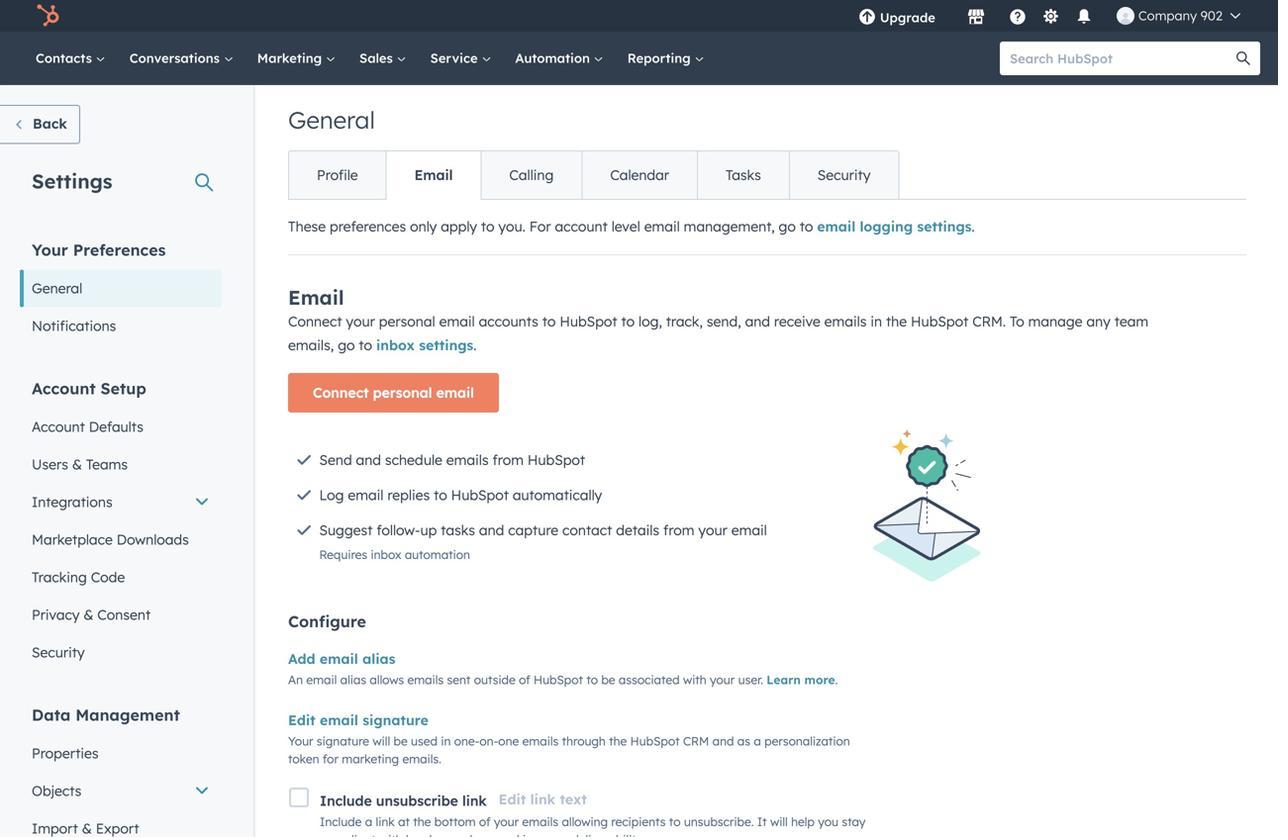 Task type: describe. For each thing, give the bounding box(es) containing it.
allowing
[[562, 815, 608, 830]]

sent
[[447, 673, 471, 688]]

1 horizontal spatial go
[[779, 218, 796, 235]]

configure
[[288, 612, 366, 632]]

mateo roberts image
[[1117, 7, 1135, 25]]

add email alias an email alias allows emails sent outside of hubspot to be associated with your user. learn more .
[[288, 651, 838, 688]]

track,
[[666, 313, 703, 330]]

to left you.
[[481, 218, 495, 235]]

the inside the edit link text include a link at the bottom of your emails allowing recipients to unsubscribe. it will help you stay compliant with local spam laws and improve deliverability.
[[413, 815, 431, 830]]

send,
[[707, 313, 741, 330]]

& for privacy
[[83, 607, 93, 624]]

edit link text button
[[499, 788, 587, 812]]

0 vertical spatial alias
[[363, 651, 396, 668]]

hubspot image
[[36, 4, 59, 28]]

Search HubSpot search field
[[1000, 42, 1243, 75]]

follow-
[[377, 522, 420, 539]]

users & teams
[[32, 456, 128, 473]]

hubspot left the log,
[[560, 313, 618, 330]]

learn
[[767, 673, 801, 688]]

. inside the 'add email alias an email alias allows emails sent outside of hubspot to be associated with your user. learn more .'
[[835, 673, 838, 688]]

local
[[406, 833, 432, 838]]

notifications button
[[1067, 0, 1101, 32]]

unsubscribe.
[[684, 815, 754, 830]]

general link
[[20, 270, 222, 307]]

schedule
[[385, 452, 443, 469]]

to inside the edit link text include a link at the bottom of your emails allowing recipients to unsubscribe. it will help you stay compliant with local spam laws and improve deliverability.
[[669, 815, 681, 830]]

and inside edit email signature your signature will be used in one-on-one emails through the hubspot crm and as a personalization token for marketing emails.
[[713, 734, 734, 749]]

connect personal email button
[[288, 373, 499, 413]]

connect personal email
[[313, 384, 474, 402]]

properties link
[[20, 735, 222, 773]]

upgrade
[[880, 9, 936, 26]]

any
[[1087, 313, 1111, 330]]

go inside the connect your personal email accounts to hubspot to log, track, send, and receive emails in the hubspot crm. to manage any team emails, go to
[[338, 337, 355, 354]]

up
[[420, 522, 437, 539]]

sales link
[[348, 32, 419, 85]]

objects button
[[20, 773, 222, 811]]

your inside the connect your personal email accounts to hubspot to log, track, send, and receive emails in the hubspot crm. to manage any team emails, go to
[[346, 313, 375, 330]]

these preferences only apply to you. for account level email management, go to email logging settings .
[[288, 218, 975, 235]]

token
[[288, 752, 319, 767]]

tasks link
[[697, 152, 789, 199]]

0 vertical spatial signature
[[363, 712, 429, 729]]

the inside the connect your personal email accounts to hubspot to log, track, send, and receive emails in the hubspot crm. to manage any team emails, go to
[[886, 313, 907, 330]]

crm
[[683, 734, 709, 749]]

capture
[[508, 522, 559, 539]]

help button
[[1001, 0, 1035, 32]]

0 horizontal spatial link
[[376, 815, 395, 830]]

automation link
[[503, 32, 616, 85]]

requires
[[319, 548, 368, 563]]

will inside edit email signature your signature will be used in one-on-one emails through the hubspot crm and as a personalization token for marketing emails.
[[373, 734, 390, 749]]

1 vertical spatial email
[[288, 285, 344, 310]]

email inside the connect your personal email accounts to hubspot to log, track, send, and receive emails in the hubspot crm. to manage any team emails, go to
[[439, 313, 475, 330]]

send and schedule emails from hubspot
[[319, 452, 585, 469]]

level
[[612, 218, 641, 235]]

your preferences
[[32, 240, 166, 260]]

edit for email
[[288, 712, 316, 729]]

inbox inside "suggest follow-up tasks and capture contact details from your email requires inbox automation"
[[371, 548, 402, 563]]

learn more link
[[767, 673, 835, 688]]

to right emails,
[[359, 337, 372, 354]]

edit email signature your signature will be used in one-on-one emails through the hubspot crm and as a personalization token for marketing emails.
[[288, 712, 850, 767]]

hubspot up tasks
[[451, 487, 509, 504]]

and inside the edit link text include a link at the bottom of your emails allowing recipients to unsubscribe. it will help you stay compliant with local spam laws and improve deliverability.
[[498, 833, 520, 838]]

more
[[805, 673, 835, 688]]

0 horizontal spatial settings
[[419, 337, 474, 354]]

edit for link
[[499, 791, 526, 809]]

deliverability.
[[572, 833, 645, 838]]

emails up log email replies to hubspot automatically
[[446, 452, 489, 469]]

on-
[[480, 734, 498, 749]]

replies
[[388, 487, 430, 504]]

crm.
[[973, 313, 1006, 330]]

preferences
[[73, 240, 166, 260]]

conversations link
[[118, 32, 245, 85]]

1 vertical spatial alias
[[340, 673, 366, 688]]

bottom
[[435, 815, 476, 830]]

company 902 button
[[1105, 0, 1253, 32]]

through
[[562, 734, 606, 749]]

you
[[818, 815, 839, 830]]

manage
[[1029, 313, 1083, 330]]

to right the management,
[[800, 218, 813, 235]]

management,
[[684, 218, 775, 235]]

send
[[319, 452, 352, 469]]

personal inside the connect your personal email accounts to hubspot to log, track, send, and receive emails in the hubspot crm. to manage any team emails, go to
[[379, 313, 435, 330]]

calling
[[509, 166, 554, 184]]

include unsubscribe link
[[320, 793, 487, 810]]

1 horizontal spatial link
[[462, 793, 487, 810]]

account for account setup
[[32, 379, 96, 399]]

to right replies
[[434, 487, 447, 504]]

automatically
[[513, 487, 602, 504]]

of inside the edit link text include a link at the bottom of your emails allowing recipients to unsubscribe. it will help you stay compliant with local spam laws and improve deliverability.
[[479, 815, 491, 830]]

inbox settings .
[[376, 337, 477, 354]]

marketplace downloads link
[[20, 521, 222, 559]]

personalization
[[765, 734, 850, 749]]

compliant
[[320, 833, 376, 838]]

management
[[75, 706, 180, 725]]

tasks
[[726, 166, 761, 184]]

email inside connect personal email button
[[436, 384, 474, 402]]

help image
[[1009, 9, 1027, 27]]

the inside edit email signature your signature will be used in one-on-one emails through the hubspot crm and as a personalization token for marketing emails.
[[609, 734, 627, 749]]

setup
[[101, 379, 146, 399]]

security inside account setup element
[[32, 644, 85, 662]]

your inside edit email signature your signature will be used in one-on-one emails through the hubspot crm and as a personalization token for marketing emails.
[[288, 734, 313, 749]]

calendar link
[[582, 152, 697, 199]]

0 vertical spatial .
[[972, 218, 975, 235]]

data management
[[32, 706, 180, 725]]

users & teams link
[[20, 446, 222, 484]]

one
[[498, 734, 519, 749]]

company 902
[[1139, 7, 1223, 24]]

calling link
[[481, 152, 582, 199]]

downloads
[[117, 531, 189, 549]]

settings link
[[1039, 5, 1064, 26]]

data
[[32, 706, 71, 725]]

only
[[410, 218, 437, 235]]

navigation containing profile
[[288, 151, 900, 200]]

outside
[[474, 673, 516, 688]]

used
[[411, 734, 438, 749]]

connect for connect your personal email accounts to hubspot to log, track, send, and receive emails in the hubspot crm. to manage any team emails, go to
[[288, 313, 342, 330]]

log,
[[639, 313, 662, 330]]

service
[[430, 50, 482, 66]]

connect for connect personal email
[[313, 384, 369, 402]]

hubspot inside the 'add email alias an email alias allows emails sent outside of hubspot to be associated with your user. learn more .'
[[534, 673, 583, 688]]

email logging settings link
[[817, 218, 972, 235]]

add email alias button
[[288, 648, 396, 671]]

marketing
[[257, 50, 326, 66]]

stay
[[842, 815, 866, 830]]

receive
[[774, 313, 821, 330]]

account for account defaults
[[32, 418, 85, 436]]

marketplaces image
[[967, 9, 985, 27]]



Task type: locate. For each thing, give the bounding box(es) containing it.
0 vertical spatial the
[[886, 313, 907, 330]]

consent
[[97, 607, 151, 624]]

0 horizontal spatial security link
[[20, 634, 222, 672]]

and right tasks
[[479, 522, 504, 539]]

edit up token
[[288, 712, 316, 729]]

0 vertical spatial with
[[683, 673, 707, 688]]

account defaults link
[[20, 409, 222, 446]]

connect inside the connect your personal email accounts to hubspot to log, track, send, and receive emails in the hubspot crm. to manage any team emails, go to
[[288, 313, 342, 330]]

0 horizontal spatial in
[[441, 734, 451, 749]]

1 vertical spatial .
[[474, 337, 477, 354]]

1 horizontal spatial the
[[609, 734, 627, 749]]

account setup element
[[20, 378, 222, 672]]

to
[[481, 218, 495, 235], [800, 218, 813, 235], [542, 313, 556, 330], [621, 313, 635, 330], [359, 337, 372, 354], [434, 487, 447, 504], [587, 673, 598, 688], [669, 815, 681, 830]]

menu
[[845, 0, 1255, 32]]

security link
[[789, 152, 899, 199], [20, 634, 222, 672]]

a right as
[[754, 734, 761, 749]]

link left "text"
[[530, 791, 556, 809]]

settings up connect personal email on the top left of the page
[[419, 337, 474, 354]]

will right it
[[770, 815, 788, 830]]

and right 'send'
[[356, 452, 381, 469]]

security
[[818, 166, 871, 184], [32, 644, 85, 662]]

integrations
[[32, 494, 113, 511]]

in inside the connect your personal email accounts to hubspot to log, track, send, and receive emails in the hubspot crm. to manage any team emails, go to
[[871, 313, 882, 330]]

. right learn
[[835, 673, 838, 688]]

tracking code link
[[20, 559, 222, 597]]

0 vertical spatial go
[[779, 218, 796, 235]]

2 horizontal spatial the
[[886, 313, 907, 330]]

will up the marketing
[[373, 734, 390, 749]]

email up emails,
[[288, 285, 344, 310]]

0 vertical spatial edit
[[288, 712, 316, 729]]

1 horizontal spatial in
[[871, 313, 882, 330]]

general up the profile
[[288, 105, 375, 135]]

2 include from the top
[[320, 815, 362, 830]]

with inside the edit link text include a link at the bottom of your emails allowing recipients to unsubscribe. it will help you stay compliant with local spam laws and improve deliverability.
[[379, 833, 403, 838]]

a inside the edit link text include a link at the bottom of your emails allowing recipients to unsubscribe. it will help you stay compliant with local spam laws and improve deliverability.
[[365, 815, 373, 830]]

0 vertical spatial &
[[72, 456, 82, 473]]

your preferences element
[[20, 239, 222, 345]]

1 vertical spatial include
[[320, 815, 362, 830]]

1 horizontal spatial settings
[[917, 218, 972, 235]]

privacy & consent
[[32, 607, 151, 624]]

be inside the 'add email alias an email alias allows emails sent outside of hubspot to be associated with your user. learn more .'
[[601, 673, 616, 688]]

security link up the logging
[[789, 152, 899, 199]]

automation
[[515, 50, 594, 66]]

0 horizontal spatial general
[[32, 280, 82, 297]]

at
[[398, 815, 410, 830]]

emails left sent
[[408, 673, 444, 688]]

& right users
[[72, 456, 82, 473]]

0 vertical spatial include
[[320, 793, 372, 810]]

from up log email replies to hubspot automatically
[[493, 452, 524, 469]]

of up laws
[[479, 815, 491, 830]]

privacy
[[32, 607, 80, 624]]

in
[[871, 313, 882, 330], [441, 734, 451, 749]]

account up users
[[32, 418, 85, 436]]

0 horizontal spatial the
[[413, 815, 431, 830]]

recipients
[[611, 815, 666, 830]]

from
[[493, 452, 524, 469], [664, 522, 695, 539]]

user.
[[738, 673, 763, 688]]

hubspot
[[560, 313, 618, 330], [911, 313, 969, 330], [528, 452, 585, 469], [451, 487, 509, 504], [534, 673, 583, 688], [630, 734, 680, 749]]

associated
[[619, 673, 680, 688]]

general inside 'your preferences' element
[[32, 280, 82, 297]]

will
[[373, 734, 390, 749], [770, 815, 788, 830]]

your
[[32, 240, 68, 260], [288, 734, 313, 749]]

be left used on the bottom left
[[394, 734, 408, 749]]

with down at
[[379, 833, 403, 838]]

the left the crm.
[[886, 313, 907, 330]]

settings image
[[1042, 8, 1060, 26]]

with inside the 'add email alias an email alias allows emails sent outside of hubspot to be associated with your user. learn more .'
[[683, 673, 707, 688]]

1 include from the top
[[320, 793, 372, 810]]

hubspot up automatically
[[528, 452, 585, 469]]

& right privacy on the bottom left of page
[[83, 607, 93, 624]]

1 vertical spatial a
[[365, 815, 373, 830]]

1 horizontal spatial your
[[288, 734, 313, 749]]

emails inside the 'add email alias an email alias allows emails sent outside of hubspot to be associated with your user. learn more .'
[[408, 673, 444, 688]]

1 account from the top
[[32, 379, 96, 399]]

with right associated
[[683, 673, 707, 688]]

general up notifications
[[32, 280, 82, 297]]

hubspot left the crm.
[[911, 313, 969, 330]]

1 vertical spatial the
[[609, 734, 627, 749]]

search image
[[1237, 51, 1251, 65]]

contacts
[[36, 50, 96, 66]]

1 vertical spatial in
[[441, 734, 451, 749]]

upgrade image
[[858, 9, 876, 27]]

personal down inbox settings link
[[373, 384, 432, 402]]

edit up improve
[[499, 791, 526, 809]]

0 vertical spatial account
[[32, 379, 96, 399]]

0 vertical spatial in
[[871, 313, 882, 330]]

1 horizontal spatial &
[[83, 607, 93, 624]]

0 vertical spatial from
[[493, 452, 524, 469]]

inbox
[[376, 337, 415, 354], [371, 548, 402, 563]]

0 vertical spatial will
[[373, 734, 390, 749]]

1 horizontal spatial be
[[601, 673, 616, 688]]

notifications image
[[1075, 9, 1093, 27]]

1 vertical spatial connect
[[313, 384, 369, 402]]

your up token
[[288, 734, 313, 749]]

1 vertical spatial signature
[[317, 734, 369, 749]]

of inside the 'add email alias an email alias allows emails sent outside of hubspot to be associated with your user. learn more .'
[[519, 673, 531, 688]]

. right the logging
[[972, 218, 975, 235]]

0 vertical spatial a
[[754, 734, 761, 749]]

1 horizontal spatial security link
[[789, 152, 899, 199]]

reporting link
[[616, 32, 716, 85]]

0 vertical spatial email
[[415, 166, 453, 184]]

signature
[[363, 712, 429, 729], [317, 734, 369, 749]]

1 horizontal spatial security
[[818, 166, 871, 184]]

2 horizontal spatial .
[[972, 218, 975, 235]]

of right outside
[[519, 673, 531, 688]]

conversations
[[129, 50, 224, 66]]

account
[[555, 218, 608, 235]]

will inside the edit link text include a link at the bottom of your emails allowing recipients to unsubscribe. it will help you stay compliant with local spam laws and improve deliverability.
[[770, 815, 788, 830]]

and left as
[[713, 734, 734, 749]]

emails inside the edit link text include a link at the bottom of your emails allowing recipients to unsubscribe. it will help you stay compliant with local spam laws and improve deliverability.
[[522, 815, 559, 830]]

1 horizontal spatial email
[[415, 166, 453, 184]]

in inside edit email signature your signature will be used in one-on-one emails through the hubspot crm and as a personalization token for marketing emails.
[[441, 734, 451, 749]]

edit email signature button
[[288, 709, 429, 733]]

alias up allows
[[363, 651, 396, 668]]

connect up emails,
[[288, 313, 342, 330]]

you.
[[499, 218, 526, 235]]

marketplaces button
[[956, 0, 997, 32]]

from inside "suggest follow-up tasks and capture contact details from your email requires inbox automation"
[[664, 522, 695, 539]]

notifications
[[32, 317, 116, 335]]

security link down consent at the left
[[20, 634, 222, 672]]

marketing link
[[245, 32, 348, 85]]

1 vertical spatial edit
[[499, 791, 526, 809]]

0 horizontal spatial go
[[338, 337, 355, 354]]

security up the logging
[[818, 166, 871, 184]]

for
[[323, 752, 339, 767]]

email inside edit email signature your signature will be used in one-on-one emails through the hubspot crm and as a personalization token for marketing emails.
[[320, 712, 358, 729]]

search button
[[1227, 42, 1261, 75]]

be
[[601, 673, 616, 688], [394, 734, 408, 749]]

a inside edit email signature your signature will be used in one-on-one emails through the hubspot crm and as a personalization token for marketing emails.
[[754, 734, 761, 749]]

your up connect personal email on the top left of the page
[[346, 313, 375, 330]]

2 account from the top
[[32, 418, 85, 436]]

objects
[[32, 783, 82, 800]]

1 vertical spatial personal
[[373, 384, 432, 402]]

signature up the for
[[317, 734, 369, 749]]

1 vertical spatial be
[[394, 734, 408, 749]]

0 vertical spatial personal
[[379, 313, 435, 330]]

1 horizontal spatial general
[[288, 105, 375, 135]]

your inside the edit link text include a link at the bottom of your emails allowing recipients to unsubscribe. it will help you stay compliant with local spam laws and improve deliverability.
[[494, 815, 519, 830]]

0 horizontal spatial security
[[32, 644, 85, 662]]

hubspot link
[[24, 4, 74, 28]]

and right the send,
[[745, 313, 770, 330]]

1 vertical spatial security
[[32, 644, 85, 662]]

1 vertical spatial account
[[32, 418, 85, 436]]

emails right the one
[[522, 734, 559, 749]]

code
[[91, 569, 125, 586]]

link left at
[[376, 815, 395, 830]]

account up account defaults
[[32, 379, 96, 399]]

1 vertical spatial your
[[288, 734, 313, 749]]

emails,
[[288, 337, 334, 354]]

0 vertical spatial inbox
[[376, 337, 415, 354]]

spam
[[435, 833, 467, 838]]

the up local at the bottom of page
[[413, 815, 431, 830]]

suggest
[[319, 522, 373, 539]]

back link
[[0, 105, 80, 144]]

your right details
[[699, 522, 728, 539]]

go right the management,
[[779, 218, 796, 235]]

go right emails,
[[338, 337, 355, 354]]

1 vertical spatial go
[[338, 337, 355, 354]]

emails right receive
[[825, 313, 867, 330]]

personal
[[379, 313, 435, 330], [373, 384, 432, 402]]

1 horizontal spatial of
[[519, 673, 531, 688]]

account inside account defaults link
[[32, 418, 85, 436]]

link up the bottom
[[462, 793, 487, 810]]

1 vertical spatial general
[[32, 280, 82, 297]]

hubspot left crm
[[630, 734, 680, 749]]

1 vertical spatial &
[[83, 607, 93, 624]]

1 horizontal spatial with
[[683, 673, 707, 688]]

inbox down follow-
[[371, 548, 402, 563]]

0 horizontal spatial edit
[[288, 712, 316, 729]]

edit inside edit email signature your signature will be used in one-on-one emails through the hubspot crm and as a personalization token for marketing emails.
[[288, 712, 316, 729]]

menu containing company 902
[[845, 0, 1255, 32]]

personal up inbox settings link
[[379, 313, 435, 330]]

from right details
[[664, 522, 695, 539]]

hubspot up edit email signature your signature will be used in one-on-one emails through the hubspot crm and as a personalization token for marketing emails.
[[534, 673, 583, 688]]

emails inside edit email signature your signature will be used in one-on-one emails through the hubspot crm and as a personalization token for marketing emails.
[[522, 734, 559, 749]]

settings
[[32, 169, 112, 194]]

teams
[[86, 456, 128, 473]]

1 vertical spatial from
[[664, 522, 695, 539]]

laws
[[470, 833, 495, 838]]

0 horizontal spatial email
[[288, 285, 344, 310]]

0 vertical spatial settings
[[917, 218, 972, 235]]

1 horizontal spatial .
[[835, 673, 838, 688]]

2 vertical spatial .
[[835, 673, 838, 688]]

0 vertical spatial connect
[[288, 313, 342, 330]]

hubspot inside edit email signature your signature will be used in one-on-one emails through the hubspot crm and as a personalization token for marketing emails.
[[630, 734, 680, 749]]

1 vertical spatial inbox
[[371, 548, 402, 563]]

1 vertical spatial with
[[379, 833, 403, 838]]

1 horizontal spatial a
[[754, 734, 761, 749]]

edit inside the edit link text include a link at the bottom of your emails allowing recipients to unsubscribe. it will help you stay compliant with local spam laws and improve deliverability.
[[499, 791, 526, 809]]

0 horizontal spatial your
[[32, 240, 68, 260]]

your inside the 'add email alias an email alias allows emails sent outside of hubspot to be associated with your user. learn more .'
[[710, 673, 735, 688]]

0 vertical spatial your
[[32, 240, 68, 260]]

to right accounts
[[542, 313, 556, 330]]

the
[[886, 313, 907, 330], [609, 734, 627, 749], [413, 815, 431, 830]]

marketplace
[[32, 531, 113, 549]]

email up the only
[[415, 166, 453, 184]]

be inside edit email signature your signature will be used in one-on-one emails through the hubspot crm and as a personalization token for marketing emails.
[[394, 734, 408, 749]]

security down privacy on the bottom left of page
[[32, 644, 85, 662]]

log email replies to hubspot automatically
[[319, 487, 602, 504]]

in right receive
[[871, 313, 882, 330]]

of
[[519, 673, 531, 688], [479, 815, 491, 830]]

2 vertical spatial the
[[413, 815, 431, 830]]

in left one-
[[441, 734, 451, 749]]

your left user.
[[710, 673, 735, 688]]

1 vertical spatial will
[[770, 815, 788, 830]]

one-
[[454, 734, 480, 749]]

navigation
[[288, 151, 900, 200]]

0 horizontal spatial a
[[365, 815, 373, 830]]

and inside "suggest follow-up tasks and capture contact details from your email requires inbox automation"
[[479, 522, 504, 539]]

emails up improve
[[522, 815, 559, 830]]

0 vertical spatial of
[[519, 673, 531, 688]]

0 horizontal spatial of
[[479, 815, 491, 830]]

connect your personal email accounts to hubspot to log, track, send, and receive emails in the hubspot crm. to manage any team emails, go to
[[288, 313, 1149, 354]]

alias down the 'add email alias' button
[[340, 673, 366, 688]]

0 vertical spatial security link
[[789, 152, 899, 199]]

0 horizontal spatial be
[[394, 734, 408, 749]]

0 horizontal spatial with
[[379, 833, 403, 838]]

your inside "suggest follow-up tasks and capture contact details from your email requires inbox automation"
[[699, 522, 728, 539]]

include
[[320, 793, 372, 810], [320, 815, 362, 830]]

preferences
[[330, 218, 406, 235]]

add
[[288, 651, 316, 668]]

a up compliant
[[365, 815, 373, 830]]

your left preferences
[[32, 240, 68, 260]]

1 horizontal spatial edit
[[499, 791, 526, 809]]

your up laws
[[494, 815, 519, 830]]

1 horizontal spatial will
[[770, 815, 788, 830]]

. up connect personal email on the top left of the page
[[474, 337, 477, 354]]

2 horizontal spatial link
[[530, 791, 556, 809]]

accounts
[[479, 313, 539, 330]]

contact
[[563, 522, 612, 539]]

menu item
[[950, 0, 954, 32]]

0 vertical spatial be
[[601, 673, 616, 688]]

an
[[288, 673, 303, 688]]

properties
[[32, 745, 99, 763]]

data management element
[[20, 705, 222, 838]]

& for users
[[72, 456, 82, 473]]

alias
[[363, 651, 396, 668], [340, 673, 366, 688]]

email
[[644, 218, 680, 235], [817, 218, 856, 235], [439, 313, 475, 330], [436, 384, 474, 402], [348, 487, 384, 504], [732, 522, 767, 539], [320, 651, 358, 668], [306, 673, 337, 688], [320, 712, 358, 729]]

email inside "suggest follow-up tasks and capture contact details from your email requires inbox automation"
[[732, 522, 767, 539]]

these
[[288, 218, 326, 235]]

include inside the edit link text include a link at the bottom of your emails allowing recipients to unsubscribe. it will help you stay compliant with local spam laws and improve deliverability.
[[320, 815, 362, 830]]

settings right the logging
[[917, 218, 972, 235]]

1 horizontal spatial from
[[664, 522, 695, 539]]

account
[[32, 379, 96, 399], [32, 418, 85, 436]]

to
[[1010, 313, 1025, 330]]

1 vertical spatial of
[[479, 815, 491, 830]]

to left the log,
[[621, 313, 635, 330]]

0 horizontal spatial will
[[373, 734, 390, 749]]

and inside the connect your personal email accounts to hubspot to log, track, send, and receive emails in the hubspot crm. to manage any team emails, go to
[[745, 313, 770, 330]]

the right through
[[609, 734, 627, 749]]

privacy & consent link
[[20, 597, 222, 634]]

to left associated
[[587, 673, 598, 688]]

0 vertical spatial general
[[288, 105, 375, 135]]

company
[[1139, 7, 1197, 24]]

and right laws
[[498, 833, 520, 838]]

0 vertical spatial security
[[818, 166, 871, 184]]

email
[[415, 166, 453, 184], [288, 285, 344, 310]]

0 horizontal spatial from
[[493, 452, 524, 469]]

personal inside button
[[373, 384, 432, 402]]

connect inside button
[[313, 384, 369, 402]]

to inside the 'add email alias an email alias allows emails sent outside of hubspot to be associated with your user. learn more .'
[[587, 673, 598, 688]]

0 horizontal spatial .
[[474, 337, 477, 354]]

settings
[[917, 218, 972, 235], [419, 337, 474, 354]]

inbox up connect personal email on the top left of the page
[[376, 337, 415, 354]]

users
[[32, 456, 68, 473]]

.
[[972, 218, 975, 235], [474, 337, 477, 354], [835, 673, 838, 688]]

signature up used on the bottom left
[[363, 712, 429, 729]]

profile link
[[289, 152, 386, 199]]

be left associated
[[601, 673, 616, 688]]

0 horizontal spatial &
[[72, 456, 82, 473]]

connect down emails,
[[313, 384, 369, 402]]

1 vertical spatial settings
[[419, 337, 474, 354]]

to right recipients
[[669, 815, 681, 830]]

email link
[[386, 152, 481, 199]]

emails inside the connect your personal email accounts to hubspot to log, track, send, and receive emails in the hubspot crm. to manage any team emails, go to
[[825, 313, 867, 330]]

marketplace downloads
[[32, 531, 189, 549]]

&
[[72, 456, 82, 473], [83, 607, 93, 624]]

1 vertical spatial security link
[[20, 634, 222, 672]]



Task type: vqa. For each thing, say whether or not it's contained in the screenshot.
"Search" search field
no



